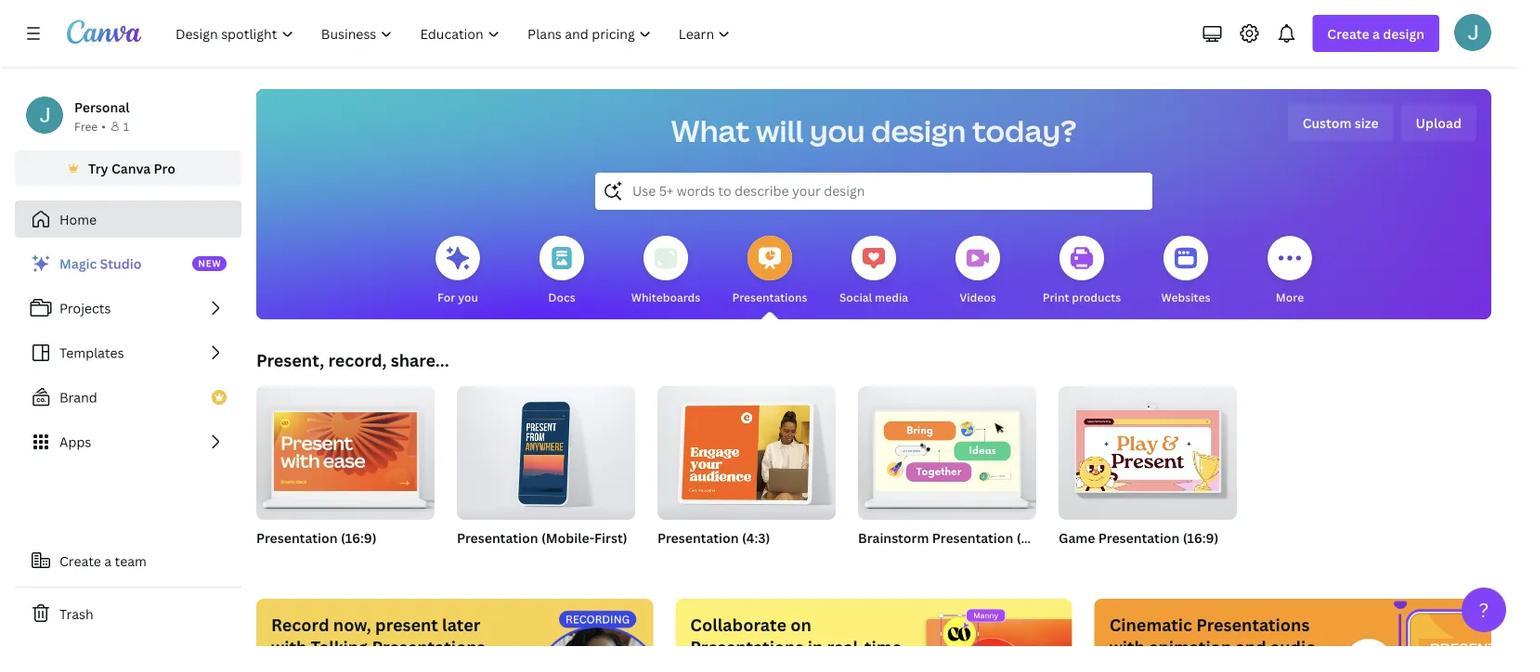Task type: vqa. For each thing, say whether or not it's contained in the screenshot.
the Hide image
no



Task type: locate. For each thing, give the bounding box(es) containing it.
2 × from the left
[[686, 553, 692, 568]]

create up custom size dropdown button
[[1327, 25, 1370, 42]]

for you button
[[436, 223, 480, 319]]

a for team
[[104, 552, 112, 570]]

will
[[756, 111, 804, 151]]

brainstorm
[[858, 529, 929, 547]]

with
[[271, 636, 307, 647], [1109, 636, 1145, 647]]

1080 up "record now, present later with talking presentations" link
[[457, 553, 485, 568]]

1 horizontal spatial ×
[[686, 553, 692, 568]]

more button
[[1268, 223, 1312, 319]]

3 presentation from the left
[[657, 529, 739, 547]]

a inside button
[[104, 552, 112, 570]]

upload
[[1416, 114, 1462, 131]]

3 (16:9) from the left
[[1183, 529, 1219, 547]]

presentations
[[732, 289, 807, 305], [1196, 613, 1310, 636], [372, 636, 485, 647], [690, 636, 804, 647]]

0 vertical spatial create
[[1327, 25, 1370, 42]]

for
[[437, 289, 455, 305]]

× left 768
[[686, 553, 692, 568]]

1920 up "record now, present later with talking presentations" link
[[496, 553, 522, 568]]

presentation right brainstorm
[[932, 529, 1013, 547]]

0 horizontal spatial 1080
[[457, 553, 485, 568]]

(16:9) for game presentation (16:9) 1920 × 1080 px
[[1183, 529, 1219, 547]]

new
[[198, 257, 221, 270]]

docs
[[548, 289, 575, 305]]

1080 up cinematic
[[1096, 553, 1124, 568]]

0 horizontal spatial 1920
[[496, 553, 522, 568]]

presentation up 768
[[657, 529, 739, 547]]

presentation left (mobile-
[[457, 529, 538, 547]]

(16:9) for brainstorm presentation (16:9)
[[1017, 529, 1053, 547]]

2 horizontal spatial ×
[[1088, 553, 1093, 568]]

presentation (mobile-first) group
[[457, 379, 635, 570]]

presentation inside presentation (16:9) group
[[256, 529, 338, 547]]

0 horizontal spatial with
[[271, 636, 307, 647]]

you
[[810, 111, 865, 151], [458, 289, 478, 305]]

presentations inside record now, present later with talking presentations
[[372, 636, 485, 647]]

2 presentation from the left
[[457, 529, 538, 547]]

record,
[[328, 349, 387, 371]]

1920 inside the game presentation (16:9) 1920 × 1080 px
[[1059, 553, 1085, 568]]

0 vertical spatial you
[[810, 111, 865, 151]]

2 1920 from the left
[[1059, 553, 1085, 568]]

team
[[115, 552, 147, 570]]

× for presentation
[[488, 553, 493, 568]]

2 horizontal spatial (16:9)
[[1183, 529, 1219, 547]]

create left team
[[59, 552, 101, 570]]

presentation (16:9)
[[256, 529, 377, 547]]

Search search field
[[632, 174, 1115, 209]]

brainstorm presentation (16:9)
[[858, 529, 1053, 547]]

1 horizontal spatial design
[[1383, 25, 1425, 42]]

design
[[1383, 25, 1425, 42], [871, 111, 966, 151]]

create
[[1327, 25, 1370, 42], [59, 552, 101, 570]]

now,
[[333, 613, 371, 636]]

1 1080 from the left
[[457, 553, 485, 568]]

2 with from the left
[[1109, 636, 1145, 647]]

4 presentation from the left
[[932, 529, 1013, 547]]

magic
[[59, 255, 97, 273]]

3 × from the left
[[1088, 553, 1093, 568]]

you right will
[[810, 111, 865, 151]]

0 horizontal spatial a
[[104, 552, 112, 570]]

videos
[[960, 289, 996, 305]]

1 vertical spatial create
[[59, 552, 101, 570]]

px inside the game presentation (16:9) 1920 × 1080 px
[[1127, 553, 1140, 568]]

group
[[256, 379, 435, 520], [457, 379, 635, 520], [657, 379, 836, 520], [858, 379, 1036, 520], [1059, 379, 1237, 520]]

0 horizontal spatial design
[[871, 111, 966, 151]]

0 vertical spatial design
[[1383, 25, 1425, 42]]

3 group from the left
[[657, 379, 836, 520]]

1 horizontal spatial 1080
[[1096, 553, 1124, 568]]

design left john smith icon
[[1383, 25, 1425, 42]]

2 1080 from the left
[[1096, 553, 1124, 568]]

(16:9)
[[341, 529, 377, 547], [1017, 529, 1053, 547], [1183, 529, 1219, 547]]

presentation inside presentation (mobile-first) 1080 × 1920 px
[[457, 529, 538, 547]]

with left animation
[[1109, 636, 1145, 647]]

collaborate
[[690, 613, 787, 636]]

px
[[525, 553, 538, 568], [716, 553, 729, 568], [1127, 553, 1140, 568]]

create inside 'create a team' button
[[59, 552, 101, 570]]

3 px from the left
[[1127, 553, 1140, 568]]

templates
[[59, 344, 124, 362]]

group for presentation (4:3)
[[657, 379, 836, 520]]

john smith image
[[1454, 14, 1491, 51]]

with left talking
[[271, 636, 307, 647]]

more
[[1276, 289, 1304, 305]]

size
[[1355, 114, 1379, 131]]

5 presentation from the left
[[1098, 529, 1180, 547]]

1 with from the left
[[271, 636, 307, 647]]

×
[[488, 553, 493, 568], [686, 553, 692, 568], [1088, 553, 1093, 568]]

docs button
[[540, 223, 584, 319]]

time
[[864, 636, 902, 647]]

1 group from the left
[[256, 379, 435, 520]]

design up the search search field
[[871, 111, 966, 151]]

× for game
[[1088, 553, 1093, 568]]

projects link
[[15, 290, 241, 327]]

brand
[[59, 389, 97, 406]]

× down game
[[1088, 553, 1093, 568]]

presentation inside the game presentation (16:9) 1920 × 1080 px
[[1098, 529, 1180, 547]]

2 group from the left
[[457, 379, 635, 520]]

trash
[[59, 605, 93, 623]]

design inside dropdown button
[[1383, 25, 1425, 42]]

studio
[[100, 255, 142, 273]]

cinematic presentations with animation and audio
[[1109, 613, 1316, 647]]

presentation up 'record'
[[256, 529, 338, 547]]

share...
[[391, 349, 449, 371]]

present
[[375, 613, 438, 636]]

1 horizontal spatial create
[[1327, 25, 1370, 42]]

group inside brainstorm presentation (16:9) group
[[858, 379, 1036, 520]]

later
[[442, 613, 480, 636]]

px inside presentation (4:3) 1024 × 768 px
[[716, 553, 729, 568]]

1 vertical spatial a
[[104, 552, 112, 570]]

× inside presentation (mobile-first) 1080 × 1920 px
[[488, 553, 493, 568]]

1 horizontal spatial 1920
[[1059, 553, 1085, 568]]

talking
[[311, 636, 368, 647]]

1 1920 from the left
[[496, 553, 522, 568]]

a left team
[[104, 552, 112, 570]]

presentation inside presentation (4:3) 1024 × 768 px
[[657, 529, 739, 547]]

a up size
[[1373, 25, 1380, 42]]

magic studio
[[59, 255, 142, 273]]

1 horizontal spatial px
[[716, 553, 729, 568]]

list
[[15, 245, 241, 461]]

try
[[88, 159, 108, 177]]

presentation
[[256, 529, 338, 547], [457, 529, 538, 547], [657, 529, 739, 547], [932, 529, 1013, 547], [1098, 529, 1180, 547]]

0 horizontal spatial you
[[458, 289, 478, 305]]

(16:9) inside the game presentation (16:9) 1920 × 1080 px
[[1183, 529, 1219, 547]]

2 horizontal spatial px
[[1127, 553, 1140, 568]]

2 px from the left
[[716, 553, 729, 568]]

1 horizontal spatial with
[[1109, 636, 1145, 647]]

presentation (4:3) group
[[657, 379, 836, 570]]

1 presentation from the left
[[256, 529, 338, 547]]

None search field
[[595, 173, 1152, 210]]

cinematic presentations with animation and audio link
[[1095, 599, 1491, 647]]

0 horizontal spatial ×
[[488, 553, 493, 568]]

apps
[[59, 433, 91, 451]]

print products button
[[1043, 223, 1121, 319]]

group for game presentation (16:9)
[[1059, 379, 1237, 520]]

0 horizontal spatial create
[[59, 552, 101, 570]]

4 group from the left
[[858, 379, 1036, 520]]

2 (16:9) from the left
[[1017, 529, 1053, 547]]

5 group from the left
[[1059, 379, 1237, 520]]

create inside the create a design dropdown button
[[1327, 25, 1370, 42]]

1 horizontal spatial a
[[1373, 25, 1380, 42]]

brand link
[[15, 379, 241, 416]]

custom size button
[[1288, 104, 1393, 141]]

0 horizontal spatial px
[[525, 553, 538, 568]]

products
[[1072, 289, 1121, 305]]

create a team button
[[15, 542, 241, 579]]

game
[[1059, 529, 1095, 547]]

1 vertical spatial you
[[458, 289, 478, 305]]

presentation right game
[[1098, 529, 1180, 547]]

try canva pro button
[[15, 150, 241, 186]]

0 horizontal spatial (16:9)
[[341, 529, 377, 547]]

(4:3)
[[742, 529, 770, 547]]

1 × from the left
[[488, 553, 493, 568]]

1024
[[657, 553, 684, 568]]

you inside button
[[458, 289, 478, 305]]

1 px from the left
[[525, 553, 538, 568]]

a inside dropdown button
[[1373, 25, 1380, 42]]

and
[[1236, 636, 1266, 647]]

px inside presentation (mobile-first) 1080 × 1920 px
[[525, 553, 538, 568]]

1 horizontal spatial (16:9)
[[1017, 529, 1053, 547]]

create for create a design
[[1327, 25, 1370, 42]]

× inside the game presentation (16:9) 1920 × 1080 px
[[1088, 553, 1093, 568]]

you right for
[[458, 289, 478, 305]]

0 vertical spatial a
[[1373, 25, 1380, 42]]

what will you design today?
[[671, 111, 1077, 151]]

× up "record now, present later with talking presentations" link
[[488, 553, 493, 568]]

list containing magic studio
[[15, 245, 241, 461]]

1920
[[496, 553, 522, 568], [1059, 553, 1085, 568]]

a
[[1373, 25, 1380, 42], [104, 552, 112, 570]]

1920 down game
[[1059, 553, 1085, 568]]



Task type: describe. For each thing, give the bounding box(es) containing it.
try canva pro
[[88, 159, 175, 177]]

?
[[1479, 597, 1489, 623]]

brainstorm presentation (16:9) group
[[858, 379, 1053, 570]]

create a design button
[[1313, 15, 1439, 52]]

1920 inside presentation (mobile-first) 1080 × 1920 px
[[496, 553, 522, 568]]

group for presentation (16:9)
[[256, 379, 435, 520]]

presentation for presentation (16:9)
[[256, 529, 338, 547]]

presentations inside the collaborate on presentations in real-time
[[690, 636, 804, 647]]

apps link
[[15, 423, 241, 461]]

whiteboards
[[631, 289, 700, 305]]

on
[[790, 613, 811, 636]]

what
[[671, 111, 750, 151]]

templates link
[[15, 334, 241, 371]]

presentation for presentation (mobile-first) 1080 × 1920 px
[[457, 529, 538, 547]]

top level navigation element
[[163, 15, 746, 52]]

record now, present later with talking presentations link
[[256, 599, 653, 647]]

group for brainstorm presentation (16:9)
[[858, 379, 1036, 520]]

today?
[[972, 111, 1077, 151]]

in
[[808, 636, 823, 647]]

px for game
[[1127, 553, 1140, 568]]

audio
[[1270, 636, 1316, 647]]

presentation for presentation (4:3) 1024 × 768 px
[[657, 529, 739, 547]]

upload button
[[1401, 104, 1477, 141]]

1 (16:9) from the left
[[341, 529, 377, 547]]

first)
[[594, 529, 627, 547]]

with inside the cinematic presentations with animation and audio
[[1109, 636, 1145, 647]]

collaborate on presentations in real-time link
[[675, 599, 1072, 647]]

animation
[[1149, 636, 1232, 647]]

cinematic
[[1109, 613, 1192, 636]]

record
[[271, 613, 329, 636]]

social media
[[839, 289, 908, 305]]

a for design
[[1373, 25, 1380, 42]]

websites button
[[1161, 223, 1210, 319]]

collaborate on presentations in real-time
[[690, 613, 902, 647]]

? button
[[1462, 588, 1506, 632]]

custom size
[[1303, 114, 1379, 131]]

1
[[123, 118, 129, 134]]

1 vertical spatial design
[[871, 111, 966, 151]]

1 horizontal spatial you
[[810, 111, 865, 151]]

(mobile-
[[541, 529, 594, 547]]

group for presentation (mobile-first)
[[457, 379, 635, 520]]

videos button
[[956, 223, 1000, 319]]

presentations inside the cinematic presentations with animation and audio
[[1196, 613, 1310, 636]]

presentation (16:9) group
[[256, 379, 435, 570]]

game presentation (16:9) 1920 × 1080 px
[[1059, 529, 1219, 568]]

free •
[[74, 118, 106, 134]]

print
[[1043, 289, 1069, 305]]

•
[[101, 118, 106, 134]]

social media button
[[839, 223, 908, 319]]

1080 inside presentation (mobile-first) 1080 × 1920 px
[[457, 553, 485, 568]]

personal
[[74, 98, 129, 116]]

present,
[[256, 349, 324, 371]]

presentation inside brainstorm presentation (16:9) group
[[932, 529, 1013, 547]]

projects
[[59, 299, 111, 317]]

px for presentation
[[525, 553, 538, 568]]

game presentation (16:9) group
[[1059, 379, 1237, 570]]

with inside record now, present later with talking presentations
[[271, 636, 307, 647]]

record now, present later with talking presentations
[[271, 613, 485, 647]]

home link
[[15, 201, 241, 238]]

for you
[[437, 289, 478, 305]]

print products
[[1043, 289, 1121, 305]]

custom
[[1303, 114, 1352, 131]]

present, record, share...
[[256, 349, 449, 371]]

trash link
[[15, 595, 241, 632]]

home
[[59, 210, 97, 228]]

1080 inside the game presentation (16:9) 1920 × 1080 px
[[1096, 553, 1124, 568]]

free
[[74, 118, 98, 134]]

create for create a team
[[59, 552, 101, 570]]

whiteboards button
[[631, 223, 700, 319]]

create a design
[[1327, 25, 1425, 42]]

× inside presentation (4:3) 1024 × 768 px
[[686, 553, 692, 568]]

presentations button
[[732, 223, 807, 319]]

media
[[875, 289, 908, 305]]

social
[[839, 289, 872, 305]]

presentation (4:3) 1024 × 768 px
[[657, 529, 770, 568]]

768
[[694, 553, 714, 568]]

websites
[[1161, 289, 1210, 305]]

create a team
[[59, 552, 147, 570]]

canva
[[111, 159, 151, 177]]

real-
[[827, 636, 864, 647]]

presentation (mobile-first) 1080 × 1920 px
[[457, 529, 627, 568]]

pro
[[154, 159, 175, 177]]



